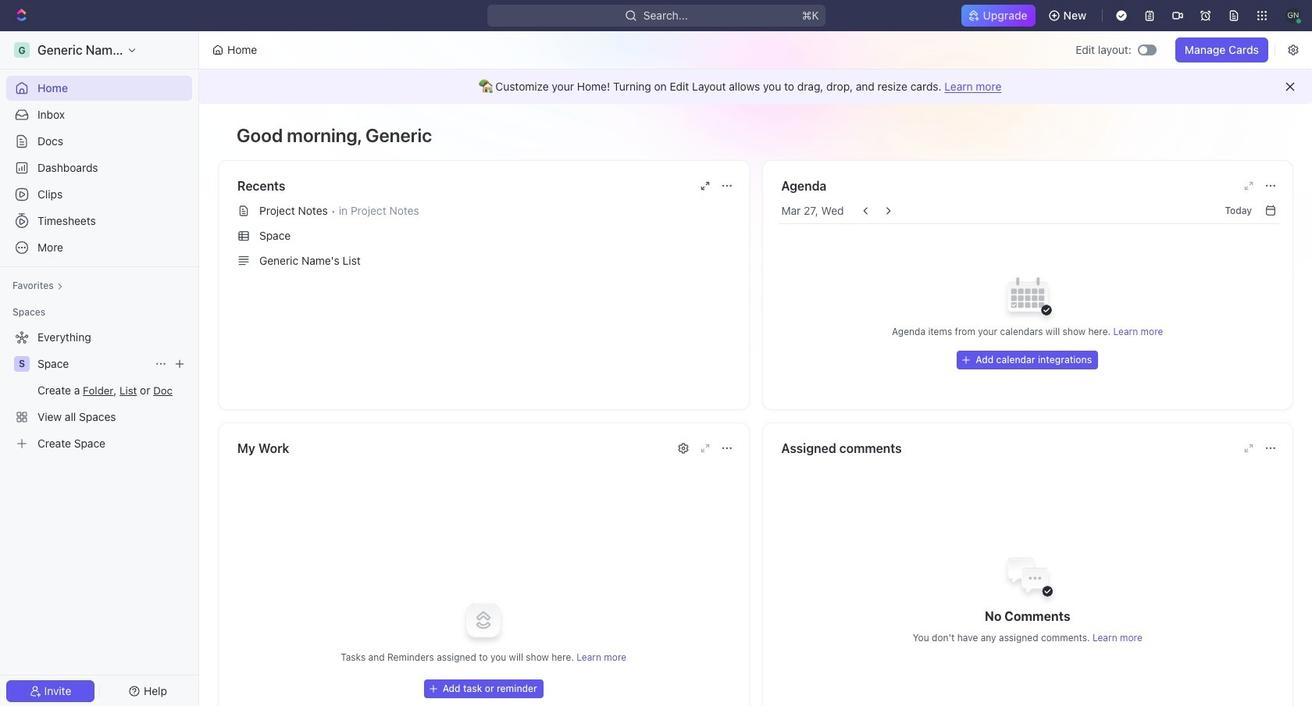 Task type: locate. For each thing, give the bounding box(es) containing it.
alert
[[199, 70, 1312, 104]]

tree inside sidebar navigation
[[6, 325, 192, 456]]

generic name's workspace, , element
[[14, 42, 30, 58]]

tree
[[6, 325, 192, 456]]

sidebar navigation
[[0, 31, 202, 706]]



Task type: vqa. For each thing, say whether or not it's contained in the screenshot.
alert
yes



Task type: describe. For each thing, give the bounding box(es) containing it.
space, , element
[[14, 356, 30, 372]]



